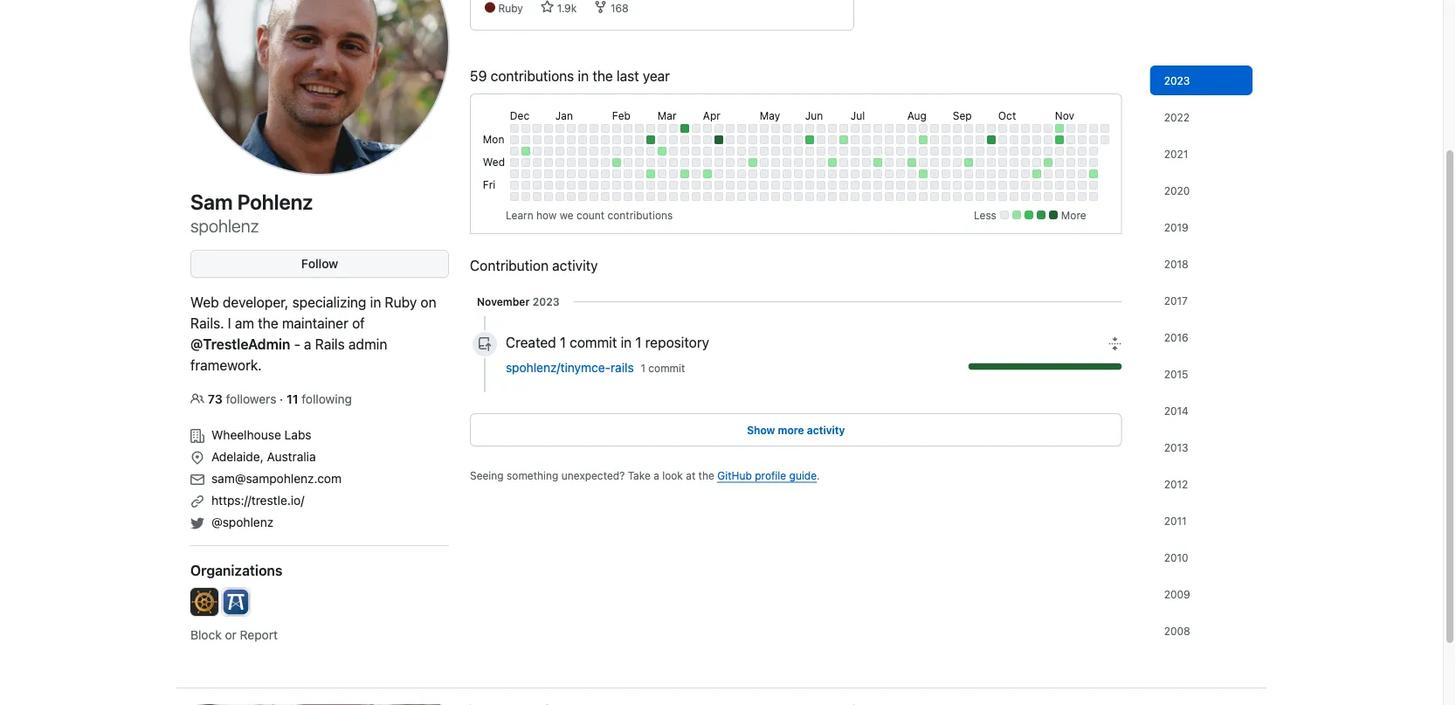 Task type: locate. For each thing, give the bounding box(es) containing it.
sam pohlenz spohlenz
[[190, 190, 313, 236]]

2011 link
[[1151, 506, 1253, 536]]

1.9k link
[[540, 0, 577, 16]]

ruby left the on
[[385, 294, 417, 311]]

in for created 1             commit in             1             repository
[[621, 334, 632, 351]]

0 horizontal spatial contributions
[[491, 68, 574, 84]]

in up rails
[[621, 334, 632, 351]]

learn how we count contributions link
[[506, 209, 673, 221]]

168 link
[[594, 0, 629, 16]]

the left "last"
[[593, 68, 613, 84]]

in up the admin
[[370, 294, 381, 311]]

1 vertical spatial activity
[[807, 424, 845, 436]]

grid containing dec
[[480, 105, 1112, 204]]

2023 down contribution activity
[[533, 295, 560, 308]]

1 horizontal spatial the
[[593, 68, 613, 84]]

look
[[663, 469, 683, 481]]

0 vertical spatial commit
[[570, 334, 617, 351]]

a
[[304, 336, 312, 353], [654, 469, 660, 481]]

labs
[[285, 427, 312, 442]]

1 horizontal spatial in
[[578, 68, 589, 84]]

fri
[[483, 178, 496, 190]]

1 vertical spatial ruby
[[385, 294, 417, 311]]

commit
[[570, 334, 617, 351], [649, 362, 685, 374]]

0 vertical spatial a
[[304, 336, 312, 353]]

2015 link
[[1151, 359, 1253, 389]]

wheelhouse labs
[[211, 427, 312, 442]]

59
[[470, 68, 487, 84]]

spohlenz
[[190, 215, 259, 236]]

@trestleadmin image
[[222, 588, 250, 616]]

unexpected?
[[562, 469, 625, 481]]

adelaide, australia
[[211, 449, 316, 464]]

0 horizontal spatial the
[[258, 315, 278, 332]]

rails
[[611, 360, 634, 374]]

in inside web developer, specializing in ruby on rails. i am the maintainer of @trestleadmin
[[370, 294, 381, 311]]

2 vertical spatial the
[[699, 469, 715, 481]]

1 vertical spatial contributions
[[608, 209, 673, 221]]

a right -
[[304, 336, 312, 353]]

in left "last"
[[578, 68, 589, 84]]

ruby left stars icon at the top left
[[498, 2, 523, 14]]

grid
[[480, 105, 1112, 204]]

repository
[[646, 334, 710, 351]]

1 right rails
[[641, 362, 646, 374]]

contributions up dec
[[491, 68, 574, 84]]

contributions right count
[[608, 209, 673, 221]]

organization image
[[190, 429, 204, 443]]

1 vertical spatial commit
[[649, 362, 685, 374]]

2018 link
[[1151, 249, 1253, 279]]

sam
[[190, 190, 233, 214]]

view spohlenz's full-sized avatar image
[[190, 0, 449, 175]]

1 vertical spatial in
[[370, 294, 381, 311]]

2023 up 2022
[[1165, 74, 1190, 87]]

admin
[[349, 336, 387, 353]]

location image
[[190, 451, 204, 465]]

1 horizontal spatial a
[[654, 469, 660, 481]]

adelaide,
[[211, 449, 264, 464]]

feb
[[612, 109, 631, 121]]

cell
[[510, 124, 519, 133], [522, 124, 530, 133], [533, 124, 542, 133], [544, 124, 553, 133], [556, 124, 564, 133], [567, 124, 576, 133], [578, 124, 587, 133], [590, 124, 598, 133], [601, 124, 610, 133], [612, 124, 621, 133], [624, 124, 633, 133], [635, 124, 644, 133], [646, 124, 655, 133], [658, 124, 667, 133], [669, 124, 678, 133], [681, 124, 689, 133], [692, 124, 701, 133], [703, 124, 712, 133], [715, 124, 723, 133], [726, 124, 735, 133], [737, 124, 746, 133], [749, 124, 757, 133], [760, 124, 769, 133], [771, 124, 780, 133], [783, 124, 792, 133], [794, 124, 803, 133], [806, 124, 814, 133], [817, 124, 826, 133], [828, 124, 837, 133], [840, 124, 848, 133], [851, 124, 860, 133], [862, 124, 871, 133], [874, 124, 882, 133], [885, 124, 894, 133], [896, 124, 905, 133], [908, 124, 917, 133], [919, 124, 928, 133], [930, 124, 939, 133], [942, 124, 951, 133], [953, 124, 962, 133], [965, 124, 973, 133], [976, 124, 985, 133], [987, 124, 996, 133], [999, 124, 1007, 133], [1010, 124, 1019, 133], [1021, 124, 1030, 133], [1033, 124, 1041, 133], [1044, 124, 1053, 133], [1055, 124, 1064, 133], [1067, 124, 1076, 133], [1078, 124, 1087, 133], [1090, 124, 1098, 133], [1101, 124, 1110, 133], [510, 135, 519, 144], [522, 135, 530, 144], [533, 135, 542, 144], [544, 135, 553, 144], [556, 135, 564, 144], [567, 135, 576, 144], [578, 135, 587, 144], [590, 135, 598, 144], [601, 135, 610, 144], [612, 135, 621, 144], [624, 135, 633, 144], [635, 135, 644, 144], [646, 135, 655, 144], [658, 135, 667, 144], [669, 135, 678, 144], [681, 135, 689, 144], [692, 135, 701, 144], [703, 135, 712, 144], [715, 135, 723, 144], [726, 135, 735, 144], [737, 135, 746, 144], [749, 135, 757, 144], [760, 135, 769, 144], [771, 135, 780, 144], [783, 135, 792, 144], [794, 135, 803, 144], [806, 135, 814, 144], [817, 135, 826, 144], [828, 135, 837, 144], [840, 135, 848, 144], [851, 135, 860, 144], [862, 135, 871, 144], [874, 135, 882, 144], [885, 135, 894, 144], [896, 135, 905, 144], [908, 135, 917, 144], [919, 135, 928, 144], [930, 135, 939, 144], [942, 135, 951, 144], [953, 135, 962, 144], [965, 135, 973, 144], [976, 135, 985, 144], [987, 135, 996, 144], [999, 135, 1007, 144], [1010, 135, 1019, 144], [1021, 135, 1030, 144], [1033, 135, 1041, 144], [1044, 135, 1053, 144], [1055, 135, 1064, 144], [1067, 135, 1076, 144], [1078, 135, 1087, 144], [1090, 135, 1098, 144], [1101, 135, 1110, 144], [510, 147, 519, 156], [522, 147, 530, 156], [533, 147, 542, 156], [544, 147, 553, 156], [556, 147, 564, 156], [567, 147, 576, 156], [578, 147, 587, 156], [590, 147, 598, 156], [601, 147, 610, 156], [612, 147, 621, 156], [624, 147, 633, 156], [635, 147, 644, 156], [646, 147, 655, 156], [658, 147, 667, 156], [669, 147, 678, 156], [681, 147, 689, 156], [692, 147, 701, 156], [703, 147, 712, 156], [715, 147, 723, 156], [726, 147, 735, 156], [737, 147, 746, 156], [749, 147, 757, 156], [760, 147, 769, 156], [771, 147, 780, 156], [783, 147, 792, 156], [794, 147, 803, 156], [806, 147, 814, 156], [817, 147, 826, 156], [828, 147, 837, 156], [840, 147, 848, 156], [851, 147, 860, 156], [862, 147, 871, 156], [874, 147, 882, 156], [885, 147, 894, 156], [896, 147, 905, 156], [908, 147, 917, 156], [919, 147, 928, 156], [930, 147, 939, 156], [942, 147, 951, 156], [953, 147, 962, 156], [965, 147, 973, 156], [976, 147, 985, 156], [987, 147, 996, 156], [999, 147, 1007, 156], [1010, 147, 1019, 156], [1021, 147, 1030, 156], [1033, 147, 1041, 156], [1044, 147, 1053, 156], [1055, 147, 1064, 156], [1067, 147, 1076, 156], [1078, 147, 1087, 156], [1090, 147, 1098, 156], [510, 158, 519, 167], [522, 158, 530, 167], [533, 158, 542, 167], [544, 158, 553, 167], [556, 158, 564, 167], [567, 158, 576, 167], [578, 158, 587, 167], [590, 158, 598, 167], [601, 158, 610, 167], [612, 158, 621, 167], [624, 158, 633, 167], [635, 158, 644, 167], [646, 158, 655, 167], [658, 158, 667, 167], [669, 158, 678, 167], [681, 158, 689, 167], [692, 158, 701, 167], [703, 158, 712, 167], [715, 158, 723, 167], [726, 158, 735, 167], [737, 158, 746, 167], [749, 158, 757, 167], [760, 158, 769, 167], [771, 158, 780, 167], [783, 158, 792, 167], [794, 158, 803, 167], [806, 158, 814, 167], [817, 158, 826, 167], [828, 158, 837, 167], [840, 158, 848, 167], [851, 158, 860, 167], [862, 158, 871, 167], [874, 158, 882, 167], [885, 158, 894, 167], [896, 158, 905, 167], [908, 158, 917, 167], [919, 158, 928, 167], [930, 158, 939, 167], [942, 158, 951, 167], [953, 158, 962, 167], [965, 158, 973, 167], [976, 158, 985, 167], [987, 158, 996, 167], [999, 158, 1007, 167], [1010, 158, 1019, 167], [1021, 158, 1030, 167], [1033, 158, 1041, 167], [1044, 158, 1053, 167], [1055, 158, 1064, 167], [1067, 158, 1076, 167], [1078, 158, 1087, 167], [1090, 158, 1098, 167], [510, 170, 519, 178], [522, 170, 530, 178], [533, 170, 542, 178], [544, 170, 553, 178], [556, 170, 564, 178], [567, 170, 576, 178], [578, 170, 587, 178], [590, 170, 598, 178], [601, 170, 610, 178], [612, 170, 621, 178], [624, 170, 633, 178], [635, 170, 644, 178], [646, 170, 655, 178], [658, 170, 667, 178], [669, 170, 678, 178], [681, 170, 689, 178], [692, 170, 701, 178], [703, 170, 712, 178], [715, 170, 723, 178], [726, 170, 735, 178], [737, 170, 746, 178], [749, 170, 757, 178], [760, 170, 769, 178], [771, 170, 780, 178], [783, 170, 792, 178], [794, 170, 803, 178], [806, 170, 814, 178], [817, 170, 826, 178], [828, 170, 837, 178], [840, 170, 848, 178], [851, 170, 860, 178], [862, 170, 871, 178], [874, 170, 882, 178], [885, 170, 894, 178], [896, 170, 905, 178], [908, 170, 917, 178], [919, 170, 928, 178], [930, 170, 939, 178], [942, 170, 951, 178], [953, 170, 962, 178], [965, 170, 973, 178], [976, 170, 985, 178], [987, 170, 996, 178], [999, 170, 1007, 178], [1010, 170, 1019, 178], [1021, 170, 1030, 178], [1033, 170, 1041, 178], [1044, 170, 1053, 178], [1055, 170, 1064, 178], [1067, 170, 1076, 178], [1078, 170, 1087, 178], [1090, 170, 1098, 178], [510, 181, 519, 190], [522, 181, 530, 190], [533, 181, 542, 190], [544, 181, 553, 190], [556, 181, 564, 190], [567, 181, 576, 190], [578, 181, 587, 190], [590, 181, 598, 190], [601, 181, 610, 190], [612, 181, 621, 190], [624, 181, 633, 190], [635, 181, 644, 190], [646, 181, 655, 190], [658, 181, 667, 190], [669, 181, 678, 190], [681, 181, 689, 190], [692, 181, 701, 190], [703, 181, 712, 190], [715, 181, 723, 190], [726, 181, 735, 190], [737, 181, 746, 190], [749, 181, 757, 190], [760, 181, 769, 190], [771, 181, 780, 190], [783, 181, 792, 190], [794, 181, 803, 190], [806, 181, 814, 190], [817, 181, 826, 190], [828, 181, 837, 190], [840, 181, 848, 190], [851, 181, 860, 190], [862, 181, 871, 190], [874, 181, 882, 190], [885, 181, 894, 190], [896, 181, 905, 190], [908, 181, 917, 190], [919, 181, 928, 190], [930, 181, 939, 190], [942, 181, 951, 190], [953, 181, 962, 190], [965, 181, 973, 190], [976, 181, 985, 190], [987, 181, 996, 190], [999, 181, 1007, 190], [1010, 181, 1019, 190], [1021, 181, 1030, 190], [1033, 181, 1041, 190], [1044, 181, 1053, 190], [1055, 181, 1064, 190], [1067, 181, 1076, 190], [1078, 181, 1087, 190], [1090, 181, 1098, 190], [510, 192, 519, 201], [522, 192, 530, 201], [533, 192, 542, 201], [544, 192, 553, 201], [556, 192, 564, 201], [567, 192, 576, 201], [578, 192, 587, 201], [590, 192, 598, 201], [601, 192, 610, 201], [612, 192, 621, 201], [624, 192, 633, 201], [635, 192, 644, 201], [646, 192, 655, 201], [658, 192, 667, 201], [669, 192, 678, 201], [681, 192, 689, 201], [692, 192, 701, 201], [703, 192, 712, 201], [715, 192, 723, 201], [726, 192, 735, 201], [737, 192, 746, 201], [749, 192, 757, 201], [760, 192, 769, 201], [771, 192, 780, 201], [783, 192, 792, 201], [794, 192, 803, 201], [806, 192, 814, 201], [817, 192, 826, 201], [828, 192, 837, 201], [840, 192, 848, 201], [851, 192, 860, 201], [862, 192, 871, 201], [874, 192, 882, 201], [885, 192, 894, 201], [896, 192, 905, 201], [908, 192, 917, 201], [919, 192, 928, 201], [930, 192, 939, 201], [942, 192, 951, 201], [953, 192, 962, 201], [965, 192, 973, 201], [976, 192, 985, 201], [987, 192, 996, 201], [999, 192, 1007, 201], [1010, 192, 1019, 201], [1021, 192, 1030, 201], [1033, 192, 1041, 201], [1044, 192, 1053, 201], [1055, 192, 1064, 201], [1067, 192, 1076, 201], [1078, 192, 1087, 201], [1090, 192, 1098, 201]]

in for web developer, specializing in ruby on rails. i am the maintainer of @trestleadmin
[[370, 294, 381, 311]]

0 vertical spatial 2023
[[1165, 74, 1190, 87]]

learn
[[506, 209, 534, 221]]

1 horizontal spatial commit
[[649, 362, 685, 374]]

@spohlenz
[[211, 515, 274, 529]]

seeing something unexpected? take a look at the github profile guide .
[[470, 469, 820, 481]]

commit inside "button"
[[570, 334, 617, 351]]

block or report button
[[190, 626, 278, 644]]

forks image
[[594, 0, 608, 14]]

0 horizontal spatial ruby
[[385, 294, 417, 311]]

the right am
[[258, 315, 278, 332]]

commit inside spohlenz/tinymce-rails 1 commit
[[649, 362, 685, 374]]

a left look
[[654, 469, 660, 481]]

0 horizontal spatial in
[[370, 294, 381, 311]]

1 horizontal spatial 2023
[[1165, 74, 1190, 87]]

1 commit link
[[641, 362, 685, 374]]

1.9k
[[554, 2, 577, 14]]

0 horizontal spatial 2023
[[533, 295, 560, 308]]

@wheelhousecms image
[[190, 588, 218, 616]]

created
[[506, 334, 556, 351]]

1 vertical spatial a
[[654, 469, 660, 481]]

0 vertical spatial the
[[593, 68, 613, 84]]

november
[[477, 295, 530, 308]]

2019
[[1165, 221, 1189, 233]]

may
[[760, 109, 781, 121]]

nov
[[1055, 109, 1075, 121]]

at
[[686, 469, 696, 481]]

2022
[[1165, 111, 1190, 123]]

168
[[608, 2, 629, 14]]

0 vertical spatial ruby
[[498, 2, 523, 14]]

@spohlenz link
[[211, 515, 274, 529]]

ruby
[[498, 2, 523, 14], [385, 294, 417, 311]]

1 horizontal spatial contributions
[[608, 209, 673, 221]]

spohlenz/tinymce-
[[506, 360, 611, 374]]

link image
[[190, 495, 204, 509]]

Follow spohlenz submit
[[190, 250, 449, 278]]

2023
[[1165, 74, 1190, 87], [533, 295, 560, 308]]

1 up spohlenz/tinymce-
[[560, 334, 566, 351]]

the right at
[[699, 469, 715, 481]]

commit up spohlenz/tinymce-rails 1 commit
[[570, 334, 617, 351]]

developer,
[[223, 294, 289, 311]]

contribution
[[470, 257, 549, 274]]

sep
[[953, 109, 972, 121]]

apr
[[703, 109, 721, 121]]

https://trestle.io/ link
[[211, 493, 304, 507]]

100% of commits in november were made to spohlenz/tinymce-rails image
[[968, 363, 1123, 370], [968, 363, 1123, 370]]

something
[[507, 469, 559, 481]]

2 horizontal spatial in
[[621, 334, 632, 351]]

people image
[[190, 392, 204, 406]]

2008 link
[[1151, 616, 1253, 646]]

1 horizontal spatial ruby
[[498, 2, 523, 14]]

the
[[593, 68, 613, 84], [258, 315, 278, 332], [699, 469, 715, 481]]

2010
[[1165, 551, 1189, 564]]

show more activity button
[[470, 413, 1123, 447]]

2013
[[1165, 441, 1189, 454]]

1 vertical spatial 2023
[[533, 295, 560, 308]]

1
[[560, 334, 566, 351], [636, 334, 642, 351], [641, 362, 646, 374]]

in inside created 1             commit in             1             repository "button"
[[621, 334, 632, 351]]

activity
[[552, 257, 598, 274], [807, 424, 845, 436]]

1 vertical spatial the
[[258, 315, 278, 332]]

2 vertical spatial in
[[621, 334, 632, 351]]

0 horizontal spatial activity
[[552, 257, 598, 274]]

2014 link
[[1151, 396, 1253, 426]]

2009
[[1165, 588, 1191, 600]]

0 vertical spatial in
[[578, 68, 589, 84]]

1 up the '1 commit' link
[[636, 334, 642, 351]]

2 horizontal spatial the
[[699, 469, 715, 481]]

ruby inside web developer, specializing in ruby on rails. i am the maintainer of @trestleadmin
[[385, 294, 417, 311]]

year
[[643, 68, 670, 84]]

specializing
[[292, 294, 367, 311]]

stars image
[[540, 0, 554, 14]]

activity right more
[[807, 424, 845, 436]]

in
[[578, 68, 589, 84], [370, 294, 381, 311], [621, 334, 632, 351]]

aug
[[908, 109, 927, 121]]

0 horizontal spatial commit
[[570, 334, 617, 351]]

0 horizontal spatial a
[[304, 336, 312, 353]]

web
[[190, 294, 219, 311]]

jan
[[556, 109, 573, 121]]

block
[[190, 627, 222, 642]]

commit down repository
[[649, 362, 685, 374]]

1 horizontal spatial activity
[[807, 424, 845, 436]]

activity down we
[[552, 257, 598, 274]]



Task type: vqa. For each thing, say whether or not it's contained in the screenshot.
Go to file text field
no



Task type: describe. For each thing, give the bounding box(es) containing it.
home location: adelaide, australia element
[[190, 444, 449, 466]]

2019 link
[[1151, 212, 1253, 242]]

created 1             commit in             1             repository
[[506, 334, 710, 351]]

1 inside spohlenz/tinymce-rails 1 commit
[[641, 362, 646, 374]]

73
[[208, 391, 223, 406]]

show
[[747, 424, 775, 436]]

- a rails admin framework.
[[190, 336, 387, 374]]

0 vertical spatial contributions
[[491, 68, 574, 84]]

2014
[[1165, 405, 1189, 417]]

show more activity
[[747, 424, 845, 436]]

pohlenz
[[237, 190, 313, 214]]

2010 link
[[1151, 543, 1253, 572]]

last
[[617, 68, 639, 84]]

wheelhouse
[[211, 427, 281, 442]]

collapse image
[[1109, 337, 1123, 351]]

.
[[817, 469, 820, 481]]

seeing
[[470, 469, 504, 481]]

2018
[[1165, 258, 1189, 270]]

sam@sampohlenz.com
[[211, 471, 342, 485]]

framework.
[[190, 357, 262, 374]]

guide
[[790, 469, 817, 481]]

2008
[[1165, 625, 1191, 637]]

2012
[[1165, 478, 1189, 490]]

twitter image
[[190, 516, 204, 530]]

activity inside button
[[807, 424, 845, 436]]

organizations
[[190, 562, 283, 579]]

mail image
[[190, 473, 204, 487]]

2023 link
[[1151, 66, 1253, 95]]

rails.
[[190, 315, 224, 332]]

more
[[1062, 209, 1087, 221]]

spohlenz/tinymce-rails 1 commit
[[506, 360, 685, 374]]

2021 link
[[1151, 139, 1253, 169]]

learn how we count contributions
[[506, 209, 673, 221]]

2016
[[1165, 331, 1189, 343]]

2009 link
[[1151, 579, 1253, 609]]

november 2023
[[477, 295, 560, 308]]

@trestleadmin
[[190, 336, 290, 353]]

2017 link
[[1151, 286, 1253, 315]]

11
[[287, 391, 298, 406]]

report
[[240, 627, 278, 642]]

-
[[294, 336, 300, 353]]

https://trestle.io/
[[211, 493, 304, 507]]

2011
[[1165, 515, 1187, 527]]

organization: wheelhouse labs element
[[190, 422, 449, 444]]

created 1             commit in             1             repository button
[[506, 334, 1123, 351]]

more
[[778, 424, 805, 436]]

how
[[537, 209, 557, 221]]

on
[[421, 294, 437, 311]]

2021
[[1165, 148, 1189, 160]]

count
[[577, 209, 605, 221]]

the inside web developer, specializing in ruby on rails. i am the maintainer of @trestleadmin
[[258, 315, 278, 332]]

block or report
[[190, 627, 278, 642]]

sam@sampohlenz.com link
[[211, 471, 342, 485]]

email: sam@sampohlenz.com element
[[190, 466, 449, 488]]

oct
[[999, 109, 1017, 121]]

github
[[718, 469, 752, 481]]

2012 link
[[1151, 469, 1253, 499]]

2022 link
[[1151, 102, 1253, 132]]

wed
[[483, 156, 505, 168]]

2020
[[1165, 184, 1190, 197]]

2013 link
[[1151, 433, 1253, 462]]

· 11 following
[[280, 391, 352, 406]]

followers
[[226, 391, 276, 406]]

spohlenz/tinymce-rails link
[[506, 360, 634, 374]]

mar
[[658, 109, 677, 121]]

a inside - a rails admin framework.
[[304, 336, 312, 353]]

mon
[[483, 133, 505, 145]]

i
[[228, 315, 231, 332]]

or
[[225, 627, 237, 642]]

web developer, specializing in ruby on rails. i am the maintainer of @trestleadmin
[[190, 294, 437, 353]]

rails
[[315, 336, 345, 353]]

profile
[[755, 469, 787, 481]]

2015
[[1165, 368, 1189, 380]]

2016 link
[[1151, 322, 1253, 352]]

github profile guide link
[[718, 469, 817, 481]]

dec
[[510, 109, 530, 121]]

0 vertical spatial activity
[[552, 257, 598, 274]]

australia
[[267, 449, 316, 464]]

·
[[280, 391, 283, 406]]

jun
[[806, 109, 823, 121]]

repo push image
[[478, 337, 492, 351]]

2017
[[1165, 294, 1188, 307]]

take
[[628, 469, 651, 481]]



